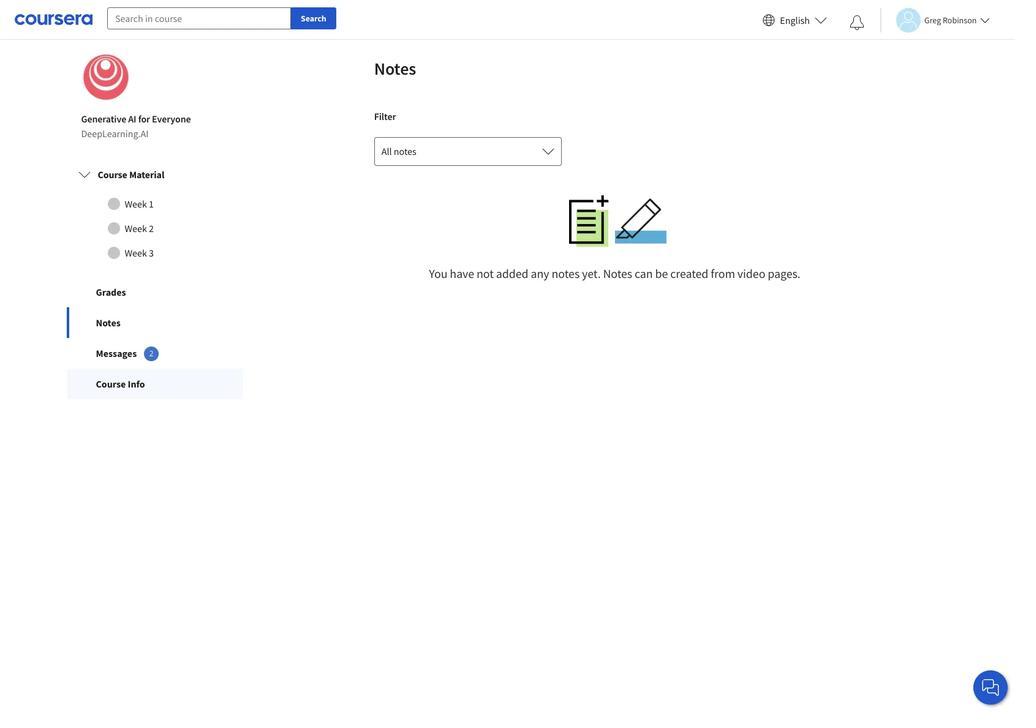 Task type: describe. For each thing, give the bounding box(es) containing it.
notes link
[[66, 308, 243, 339]]

all
[[382, 146, 392, 158]]

highlight image
[[615, 196, 666, 247]]

week for week 2
[[125, 223, 147, 235]]

2 2 from the top
[[149, 349, 154, 359]]

week 3
[[125, 247, 154, 259]]

generative ai for everyone deeplearning.ai
[[81, 113, 191, 140]]

2 horizontal spatial notes
[[603, 266, 632, 282]]

notes inside popup button
[[394, 146, 417, 158]]

english
[[780, 14, 810, 26]]

chat with us image
[[981, 678, 1001, 698]]

course for course material
[[98, 169, 127, 181]]

week 1 link
[[78, 192, 231, 217]]

2 inside week 2 link
[[149, 223, 154, 235]]

deeplearning.ai image
[[81, 53, 130, 102]]

not
[[477, 266, 494, 282]]

1
[[149, 198, 154, 210]]

english button
[[758, 0, 832, 40]]

robinson
[[943, 14, 977, 25]]

video
[[738, 266, 766, 282]]

for
[[138, 113, 150, 125]]

you
[[429, 266, 448, 282]]

filter
[[374, 111, 396, 123]]

info
[[128, 378, 145, 391]]

generative
[[81, 113, 126, 125]]

material
[[129, 169, 164, 181]]

help center image
[[984, 681, 998, 695]]

pages.
[[768, 266, 801, 282]]

course material button
[[68, 158, 241, 192]]

messages
[[96, 348, 137, 360]]

course material
[[98, 169, 164, 181]]

week 3 link
[[78, 241, 231, 266]]

Search in course text field
[[107, 7, 291, 29]]

take notes image
[[563, 196, 615, 247]]



Task type: locate. For each thing, give the bounding box(es) containing it.
coursera image
[[15, 10, 93, 30]]

everyone
[[152, 113, 191, 125]]

1 vertical spatial course
[[96, 378, 126, 391]]

deeplearning.ai
[[81, 128, 149, 140]]

2 up course info link
[[149, 349, 154, 359]]

0 vertical spatial week
[[125, 198, 147, 210]]

course info
[[96, 378, 145, 391]]

notes right any
[[552, 266, 580, 282]]

course for course info
[[96, 378, 126, 391]]

2 vertical spatial notes
[[96, 317, 121, 329]]

3 week from the top
[[125, 247, 147, 259]]

notes up filter
[[374, 58, 416, 80]]

greg robinson
[[925, 14, 977, 25]]

week 2
[[125, 223, 154, 235]]

have
[[450, 266, 474, 282]]

0 horizontal spatial notes
[[96, 317, 121, 329]]

week 2 link
[[78, 217, 231, 241]]

any
[[531, 266, 549, 282]]

1 2 from the top
[[149, 223, 154, 235]]

3
[[149, 247, 154, 259]]

week down week 1
[[125, 223, 147, 235]]

week left 1
[[125, 198, 147, 210]]

week 1
[[125, 198, 154, 210]]

notes right the all
[[394, 146, 417, 158]]

1 horizontal spatial notes
[[374, 58, 416, 80]]

you have not added any notes yet. notes can be created from video pages.
[[429, 266, 801, 282]]

greg
[[925, 14, 941, 25]]

week for week 3
[[125, 247, 147, 259]]

1 vertical spatial week
[[125, 223, 147, 235]]

week for week 1
[[125, 198, 147, 210]]

course
[[98, 169, 127, 181], [96, 378, 126, 391]]

grades
[[96, 286, 126, 299]]

0 vertical spatial notes
[[374, 58, 416, 80]]

1 vertical spatial notes
[[603, 266, 632, 282]]

2 week from the top
[[125, 223, 147, 235]]

notes left 'can'
[[603, 266, 632, 282]]

added
[[496, 266, 529, 282]]

all notes button
[[374, 137, 562, 166]]

greg robinson button
[[881, 8, 990, 32]]

ai
[[128, 113, 136, 125]]

notes
[[394, 146, 417, 158], [552, 266, 580, 282]]

from
[[711, 266, 735, 282]]

course info link
[[66, 369, 243, 400]]

week
[[125, 198, 147, 210], [125, 223, 147, 235], [125, 247, 147, 259]]

course inside dropdown button
[[98, 169, 127, 181]]

1 vertical spatial notes
[[552, 266, 580, 282]]

created
[[671, 266, 709, 282]]

all notes
[[382, 146, 417, 158]]

1 week from the top
[[125, 198, 147, 210]]

yet.
[[582, 266, 601, 282]]

course left material
[[98, 169, 127, 181]]

week left 3
[[125, 247, 147, 259]]

1 horizontal spatial notes
[[552, 266, 580, 282]]

search button
[[291, 7, 336, 29]]

0 vertical spatial notes
[[394, 146, 417, 158]]

notes down grades
[[96, 317, 121, 329]]

week inside 'link'
[[125, 247, 147, 259]]

search
[[301, 13, 326, 24]]

grades link
[[66, 277, 243, 308]]

notes
[[374, 58, 416, 80], [603, 266, 632, 282], [96, 317, 121, 329]]

2
[[149, 223, 154, 235], [149, 349, 154, 359]]

0 vertical spatial course
[[98, 169, 127, 181]]

2 up 3
[[149, 223, 154, 235]]

show notifications image
[[850, 15, 865, 30]]

1 vertical spatial 2
[[149, 349, 154, 359]]

course left info
[[96, 378, 126, 391]]

0 vertical spatial 2
[[149, 223, 154, 235]]

can
[[635, 266, 653, 282]]

2 vertical spatial week
[[125, 247, 147, 259]]

be
[[655, 266, 668, 282]]

0 horizontal spatial notes
[[394, 146, 417, 158]]



Task type: vqa. For each thing, say whether or not it's contained in the screenshot.
on inside Lecture Videos, Hands-On Projects, And Connection With Instructors And Peers
no



